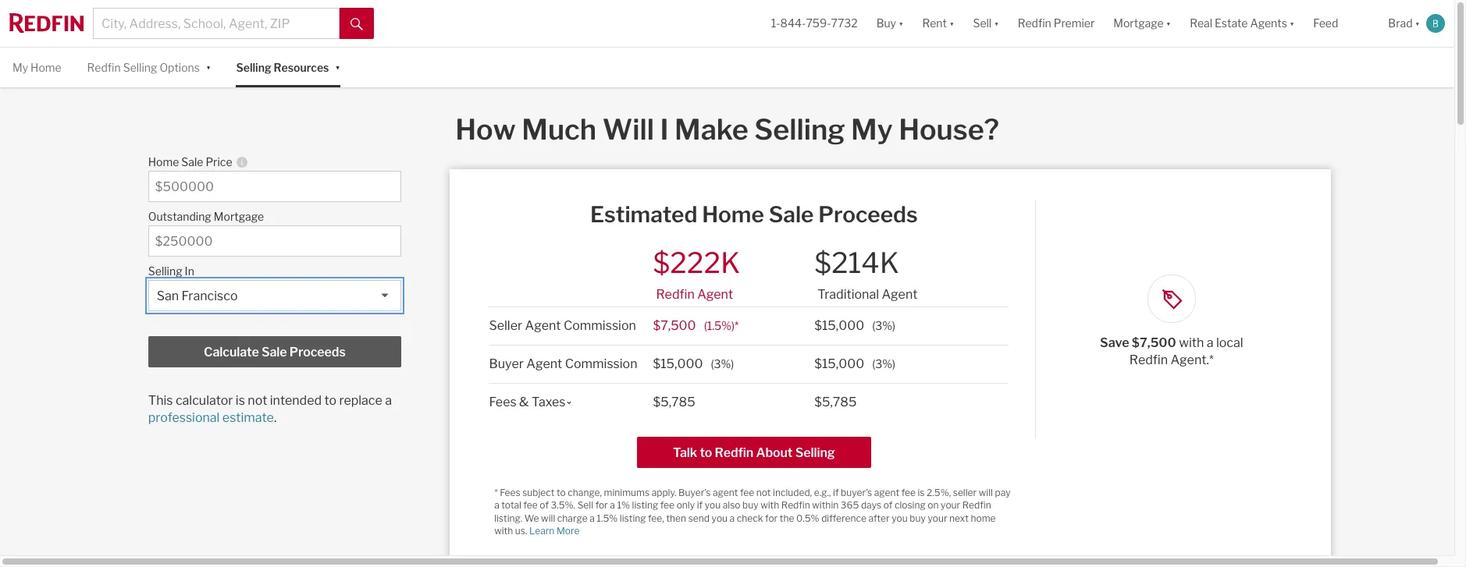 Task type: vqa. For each thing, say whether or not it's contained in the screenshot.
Select a Region on the left
no



Task type: locate. For each thing, give the bounding box(es) containing it.
to inside button
[[700, 446, 712, 461]]

this
[[148, 394, 173, 409]]

1 horizontal spatial home
[[148, 156, 179, 169]]

your down on
[[928, 513, 948, 525]]

agent right traditional
[[882, 287, 918, 302]]

▾ left real
[[1167, 17, 1172, 30]]

professional
[[148, 411, 220, 426]]

not inside this calculator is not intended to replace a professional estimate .
[[248, 394, 267, 409]]

sell ▾ button
[[973, 0, 999, 47]]

brad ▾
[[1389, 17, 1421, 30]]

$222k
[[653, 246, 741, 281]]

1 vertical spatial sell
[[578, 500, 594, 512]]

$7,500 (1.5%) *
[[653, 318, 739, 333]]

2 horizontal spatial to
[[700, 446, 712, 461]]

* down $222k redfin agent
[[735, 319, 739, 333]]

selling resources ▾
[[236, 60, 341, 74]]

0.5%
[[797, 513, 820, 525]]

agent up also
[[713, 487, 738, 499]]

commission for buyer agent commission
[[565, 357, 638, 372]]

real estate agents ▾ button
[[1181, 0, 1305, 47]]

1 horizontal spatial $7,500
[[1132, 336, 1177, 351]]

1 horizontal spatial of
[[884, 500, 893, 512]]

to left replace
[[324, 394, 337, 409]]

you down closing
[[892, 513, 908, 525]]

listing
[[632, 500, 659, 512], [620, 513, 646, 525]]

2.5%,
[[927, 487, 951, 499]]

within
[[813, 500, 839, 512]]

san francisco
[[157, 289, 238, 304]]

buyer's
[[841, 487, 873, 499]]

will up learn more
[[541, 513, 556, 525]]

save $7,500
[[1101, 336, 1180, 351]]

fee up also
[[740, 487, 755, 499]]

agent up days
[[875, 487, 900, 499]]

1-
[[771, 17, 781, 30]]

redfin right my home
[[87, 61, 121, 74]]

▾ inside redfin selling options ▾
[[206, 60, 211, 73]]

0 horizontal spatial of
[[540, 500, 549, 512]]

this calculator is not intended to replace a professional estimate .
[[148, 394, 392, 426]]

mortgage left real
[[1114, 17, 1164, 30]]

for left the
[[765, 513, 778, 525]]

1 vertical spatial fees
[[500, 487, 521, 499]]

0 horizontal spatial proceeds
[[290, 345, 346, 360]]

rent
[[923, 17, 947, 30]]

selling inside redfin selling options ▾
[[123, 61, 157, 74]]

0 vertical spatial is
[[236, 394, 245, 409]]

2 vertical spatial to
[[557, 487, 566, 499]]

proceeds
[[819, 202, 918, 228], [290, 345, 346, 360]]

0 horizontal spatial $5,785
[[653, 395, 696, 410]]

if right e.g.,
[[833, 487, 839, 499]]

we
[[525, 513, 539, 525]]

2 horizontal spatial sale
[[769, 202, 814, 228]]

0 vertical spatial if
[[833, 487, 839, 499]]

0 horizontal spatial sale
[[181, 156, 203, 169]]

1 vertical spatial with
[[761, 500, 780, 512]]

2 horizontal spatial with
[[1180, 336, 1205, 351]]

for up 1.5% on the left
[[596, 500, 608, 512]]

0 vertical spatial sale
[[181, 156, 203, 169]]

2 vertical spatial home
[[702, 202, 764, 228]]

0 vertical spatial home
[[31, 61, 61, 74]]

1 vertical spatial to
[[700, 446, 712, 461]]

talk to redfin about selling button
[[637, 437, 872, 468]]

intended
[[270, 394, 322, 409]]

is
[[236, 394, 245, 409], [918, 487, 925, 499]]

in
[[185, 265, 194, 278]]

if up send
[[697, 500, 703, 512]]

1 horizontal spatial proceeds
[[819, 202, 918, 228]]

subject
[[523, 487, 555, 499]]

1 horizontal spatial sale
[[262, 345, 287, 360]]

estimated home sale proceeds
[[590, 202, 918, 228]]

a right replace
[[385, 394, 392, 409]]

to up 3.5%.
[[557, 487, 566, 499]]

commission up buyer agent commission
[[564, 318, 636, 333]]

not up estimate
[[248, 394, 267, 409]]

0 horizontal spatial home
[[31, 61, 61, 74]]

with up agent.*
[[1180, 336, 1205, 351]]

0 vertical spatial will
[[979, 487, 993, 499]]

of
[[540, 500, 549, 512], [884, 500, 893, 512]]

1 horizontal spatial my
[[851, 113, 893, 147]]

* up listing.
[[494, 487, 498, 499]]

*
[[735, 319, 739, 333], [494, 487, 498, 499]]

▾ right rent
[[950, 17, 955, 30]]

1 horizontal spatial for
[[765, 513, 778, 525]]

a left local
[[1207, 336, 1214, 351]]

$7,500
[[653, 318, 696, 333], [1132, 336, 1177, 351]]

0 horizontal spatial for
[[596, 500, 608, 512]]

your up next
[[941, 500, 961, 512]]

selling resources link
[[236, 48, 329, 88]]

1 vertical spatial buy
[[910, 513, 926, 525]]

2 horizontal spatial home
[[702, 202, 764, 228]]

calculate sale proceeds
[[204, 345, 346, 360]]

1 horizontal spatial to
[[557, 487, 566, 499]]

a
[[1207, 336, 1214, 351], [385, 394, 392, 409], [494, 500, 500, 512], [610, 500, 615, 512], [590, 513, 595, 525], [730, 513, 735, 525]]

▾ right rent ▾ at top right
[[994, 17, 999, 30]]

$15,000 for $7,500
[[815, 318, 865, 333]]

0 horizontal spatial will
[[541, 513, 556, 525]]

0 vertical spatial with
[[1180, 336, 1205, 351]]

agent up (1.5%)
[[698, 287, 734, 302]]

your
[[941, 500, 961, 512], [928, 513, 948, 525]]

0 vertical spatial $7,500
[[653, 318, 696, 333]]

1 vertical spatial proceeds
[[290, 345, 346, 360]]

1 agent from the left
[[713, 487, 738, 499]]

sale
[[181, 156, 203, 169], [769, 202, 814, 228], [262, 345, 287, 360]]

0 horizontal spatial mortgage
[[214, 210, 264, 224]]

0 horizontal spatial my
[[12, 61, 28, 74]]

buy
[[877, 17, 897, 30]]

calculate sale proceeds button
[[148, 337, 401, 368]]

0 vertical spatial to
[[324, 394, 337, 409]]

home inside the my home link
[[31, 61, 61, 74]]

2 vertical spatial with
[[494, 526, 513, 538]]

1 vertical spatial sale
[[769, 202, 814, 228]]

1 horizontal spatial *
[[735, 319, 739, 333]]

selling inside button
[[796, 446, 835, 461]]

of down subject
[[540, 500, 549, 512]]

0 vertical spatial fees
[[489, 395, 517, 410]]

is inside this calculator is not intended to replace a professional estimate .
[[236, 394, 245, 409]]

0 horizontal spatial buy
[[743, 500, 759, 512]]

how
[[455, 113, 516, 147]]

(3%) for $15,000
[[873, 358, 896, 371]]

selling
[[123, 61, 157, 74], [236, 61, 272, 74], [755, 113, 846, 147], [148, 265, 182, 278], [796, 446, 835, 461]]

0 horizontal spatial sell
[[578, 500, 594, 512]]

0 horizontal spatial not
[[248, 394, 267, 409]]

save
[[1101, 336, 1130, 351]]

1 horizontal spatial not
[[757, 487, 771, 499]]

you down also
[[712, 513, 728, 525]]

3.5%.
[[551, 500, 576, 512]]

not
[[248, 394, 267, 409], [757, 487, 771, 499]]

listing up "fee,"
[[632, 500, 659, 512]]

with
[[1180, 336, 1205, 351], [761, 500, 780, 512], [494, 526, 513, 538]]

fees
[[489, 395, 517, 410], [500, 487, 521, 499]]

with up check
[[761, 500, 780, 512]]

844-
[[781, 17, 806, 30]]

▾ inside mortgage ▾ dropdown button
[[1167, 17, 1172, 30]]

0 horizontal spatial to
[[324, 394, 337, 409]]

1 vertical spatial mortgage
[[214, 210, 264, 224]]

learn more
[[530, 526, 580, 538]]

▾ right "options"
[[206, 60, 211, 73]]

0 vertical spatial sell
[[973, 17, 992, 30]]

1 horizontal spatial will
[[979, 487, 993, 499]]

1 horizontal spatial $5,785
[[815, 395, 857, 410]]

▾ right agents
[[1290, 17, 1295, 30]]

if
[[833, 487, 839, 499], [697, 500, 703, 512]]

0 vertical spatial for
[[596, 500, 608, 512]]

charge
[[558, 513, 588, 525]]

365
[[841, 500, 859, 512]]

also
[[723, 500, 741, 512]]

not left included,
[[757, 487, 771, 499]]

proceeds up intended
[[290, 345, 346, 360]]

0 horizontal spatial agent
[[713, 487, 738, 499]]

is inside * fees subject to change, minimums apply. buyer's agent fee not included, e.g., if buyer's agent fee is 2.5%, seller will pay a total fee of 3.5%. sell for a 1% listing fee only if you also buy with redfin within 365 days of closing on your redfin listing. we will charge a 1.5% listing fee, then send you a check for the 0.5% difference after you buy your next home with us.
[[918, 487, 925, 499]]

is up closing
[[918, 487, 925, 499]]

to inside this calculator is not intended to replace a professional estimate .
[[324, 394, 337, 409]]

redfin down save $7,500
[[1130, 353, 1168, 368]]

sell right rent ▾ at top right
[[973, 17, 992, 30]]

not inside * fees subject to change, minimums apply. buyer's agent fee not included, e.g., if buyer's agent fee is 2.5%, seller will pay a total fee of 3.5%. sell for a 1% listing fee only if you also buy with redfin within 365 days of closing on your redfin listing. we will charge a 1.5% listing fee, then send you a check for the 0.5% difference after you buy your next home with us.
[[757, 487, 771, 499]]

fees up total at the bottom left
[[500, 487, 521, 499]]

1 vertical spatial home
[[148, 156, 179, 169]]

(3%)
[[873, 319, 896, 333], [711, 358, 734, 371], [873, 358, 896, 371]]

0 vertical spatial mortgage
[[1114, 17, 1164, 30]]

to right talk
[[700, 446, 712, 461]]

sale for proceeds
[[262, 345, 287, 360]]

▾ inside buy ▾ dropdown button
[[899, 17, 904, 30]]

agent right seller
[[525, 318, 561, 333]]

1 vertical spatial *
[[494, 487, 498, 499]]

commission down the seller agent commission
[[565, 357, 638, 372]]

$7,500 right save
[[1132, 336, 1177, 351]]

1 vertical spatial not
[[757, 487, 771, 499]]

1 vertical spatial your
[[928, 513, 948, 525]]

sale inside button
[[262, 345, 287, 360]]

will left pay
[[979, 487, 993, 499]]

pay
[[995, 487, 1011, 499]]

listing down 1%
[[620, 513, 646, 525]]

calculator
[[176, 394, 233, 409]]

submit search image
[[351, 18, 363, 30]]

resources
[[274, 61, 329, 74]]

0 horizontal spatial *
[[494, 487, 498, 499]]

buy up check
[[743, 500, 759, 512]]

of up after
[[884, 500, 893, 512]]

▾ right buy
[[899, 17, 904, 30]]

is up estimate
[[236, 394, 245, 409]]

redfin selling options ▾
[[87, 60, 211, 74]]

home
[[31, 61, 61, 74], [148, 156, 179, 169], [702, 202, 764, 228]]

a left total at the bottom left
[[494, 500, 500, 512]]

closing
[[895, 500, 926, 512]]

0 vertical spatial not
[[248, 394, 267, 409]]

redfin inside with a local redfin agent.*
[[1130, 353, 1168, 368]]

buyer
[[489, 357, 524, 372]]

1 horizontal spatial agent
[[875, 487, 900, 499]]

$15,000
[[815, 318, 865, 333], [653, 357, 703, 372], [815, 357, 865, 372]]

▾ right the resources
[[335, 60, 341, 73]]

▾ inside rent ▾ dropdown button
[[950, 17, 955, 30]]

fees left "&"
[[489, 395, 517, 410]]

sell down change,
[[578, 500, 594, 512]]

Home Sale Price text field
[[155, 180, 394, 195]]

$7,500 left (1.5%)
[[653, 318, 696, 333]]

1 vertical spatial will
[[541, 513, 556, 525]]

redfin up $7,500 (1.5%) *
[[656, 287, 695, 302]]

agent inside $214k traditional agent
[[882, 287, 918, 302]]

on
[[928, 500, 939, 512]]

proceeds up $214k
[[819, 202, 918, 228]]

home for estimated home sale proceeds
[[702, 202, 764, 228]]

you up send
[[705, 500, 721, 512]]

.
[[274, 411, 277, 426]]

agent right buyer
[[527, 357, 563, 372]]

1 vertical spatial if
[[697, 500, 703, 512]]

redfin left about
[[715, 446, 754, 461]]

0 horizontal spatial is
[[236, 394, 245, 409]]

to inside * fees subject to change, minimums apply. buyer's agent fee not included, e.g., if buyer's agent fee is 2.5%, seller will pay a total fee of 3.5%. sell for a 1% listing fee only if you also buy with redfin within 365 days of closing on your redfin listing. we will charge a 1.5% listing fee, then send you a check for the 0.5% difference after you buy your next home with us.
[[557, 487, 566, 499]]

you
[[705, 500, 721, 512], [712, 513, 728, 525], [892, 513, 908, 525]]

1 horizontal spatial mortgage
[[1114, 17, 1164, 30]]

$214k traditional agent
[[815, 246, 918, 302]]

home
[[971, 513, 996, 525]]

a left 1%
[[610, 500, 615, 512]]

0 vertical spatial my
[[12, 61, 28, 74]]

▾ inside sell ▾ dropdown button
[[994, 17, 999, 30]]

mortgage up outstanding mortgage text field
[[214, 210, 264, 224]]

fees inside * fees subject to change, minimums apply. buyer's agent fee not included, e.g., if buyer's agent fee is 2.5%, seller will pay a total fee of 3.5%. sell for a 1% listing fee only if you also buy with redfin within 365 days of closing on your redfin listing. we will charge a 1.5% listing fee, then send you a check for the 0.5% difference after you buy your next home with us.
[[500, 487, 521, 499]]

commission
[[564, 318, 636, 333], [565, 357, 638, 372]]

1 vertical spatial is
[[918, 487, 925, 499]]

(1.5%)
[[704, 319, 735, 333]]

mortgage inside mortgage ▾ dropdown button
[[1114, 17, 1164, 30]]

send
[[689, 513, 710, 525]]

1 horizontal spatial sell
[[973, 17, 992, 30]]

1 vertical spatial commission
[[565, 357, 638, 372]]

mortgage inside outstanding mortgage element
[[214, 210, 264, 224]]

Outstanding Mortgage text field
[[155, 235, 394, 249]]

with down listing.
[[494, 526, 513, 538]]

redfin inside redfin selling options ▾
[[87, 61, 121, 74]]

agent inside $222k redfin agent
[[698, 287, 734, 302]]

1 horizontal spatial is
[[918, 487, 925, 499]]

buy down closing
[[910, 513, 926, 525]]

0 vertical spatial *
[[735, 319, 739, 333]]

sell inside dropdown button
[[973, 17, 992, 30]]

2 vertical spatial sale
[[262, 345, 287, 360]]

1 horizontal spatial buy
[[910, 513, 926, 525]]

0 vertical spatial commission
[[564, 318, 636, 333]]

1 horizontal spatial with
[[761, 500, 780, 512]]



Task type: describe. For each thing, give the bounding box(es) containing it.
fee up we
[[524, 500, 538, 512]]

mortgage ▾ button
[[1105, 0, 1181, 47]]

1-844-759-7732 link
[[771, 17, 858, 30]]

0 vertical spatial listing
[[632, 500, 659, 512]]

seller agent commission
[[489, 318, 636, 333]]

about
[[756, 446, 793, 461]]

1 horizontal spatial if
[[833, 487, 839, 499]]

brad
[[1389, 17, 1413, 30]]

1 of from the left
[[540, 500, 549, 512]]

days
[[861, 500, 882, 512]]

$214k
[[815, 246, 900, 281]]

rent ▾
[[923, 17, 955, 30]]

how much will i make selling my house?
[[455, 113, 1000, 147]]

7732
[[831, 17, 858, 30]]

redfin down included,
[[782, 500, 811, 512]]

0 vertical spatial proceeds
[[819, 202, 918, 228]]

talk
[[673, 446, 698, 461]]

$15,000 (3%) for $15,000
[[815, 357, 896, 372]]

&
[[519, 395, 529, 410]]

a down also
[[730, 513, 735, 525]]

outstanding mortgage
[[148, 210, 264, 224]]

1 vertical spatial for
[[765, 513, 778, 525]]

buyer agent commission
[[489, 357, 638, 372]]

price
[[206, 156, 232, 169]]

user photo image
[[1427, 14, 1446, 33]]

my inside the my home link
[[12, 61, 28, 74]]

(3%) for $7,500
[[873, 319, 896, 333]]

a inside this calculator is not intended to replace a professional estimate .
[[385, 394, 392, 409]]

agents
[[1251, 17, 1288, 30]]

proceeds inside button
[[290, 345, 346, 360]]

redfin inside $222k redfin agent
[[656, 287, 695, 302]]

make
[[675, 113, 749, 147]]

redfin left premier
[[1018, 17, 1052, 30]]

redfin premier button
[[1009, 0, 1105, 47]]

real estate agents ▾ link
[[1190, 0, 1295, 47]]

redfin up home
[[963, 500, 992, 512]]

professional estimate link
[[148, 411, 274, 426]]

options
[[160, 61, 200, 74]]

seller
[[489, 318, 523, 333]]

estimated
[[590, 202, 698, 228]]

▾ right brad
[[1416, 17, 1421, 30]]

included,
[[773, 487, 812, 499]]

buy ▾ button
[[867, 0, 913, 47]]

redfin selling options link
[[87, 48, 200, 88]]

listing.
[[494, 513, 523, 525]]

real
[[1190, 17, 1213, 30]]

more
[[557, 526, 580, 538]]

0 horizontal spatial if
[[697, 500, 703, 512]]

local
[[1217, 336, 1244, 351]]

sell ▾
[[973, 17, 999, 30]]

much
[[522, 113, 597, 147]]

sell ▾ button
[[964, 0, 1009, 47]]

feed
[[1314, 17, 1339, 30]]

talk to redfin about selling
[[673, 446, 835, 461]]

us.
[[515, 526, 528, 538]]

real estate agents ▾
[[1190, 17, 1295, 30]]

with a local redfin agent.*
[[1130, 336, 1244, 368]]

francisco
[[182, 289, 238, 304]]

estate
[[1215, 17, 1248, 30]]

estimate
[[222, 411, 274, 426]]

buy ▾ button
[[877, 0, 904, 47]]

after
[[869, 513, 890, 525]]

sell inside * fees subject to change, minimums apply. buyer's agent fee not included, e.g., if buyer's agent fee is 2.5%, seller will pay a total fee of 3.5%. sell for a 1% listing fee only if you also buy with redfin within 365 days of closing on your redfin listing. we will charge a 1.5% listing fee, then send you a check for the 0.5% difference after you buy your next home with us.
[[578, 500, 594, 512]]

1 vertical spatial listing
[[620, 513, 646, 525]]

selling in
[[148, 265, 194, 278]]

total
[[502, 500, 522, 512]]

$222k redfin agent
[[653, 246, 741, 302]]

feed button
[[1305, 0, 1380, 47]]

premier
[[1054, 17, 1095, 30]]

759-
[[806, 17, 831, 30]]

my home link
[[12, 48, 61, 88]]

City, Address, School, Agent, ZIP search field
[[93, 8, 340, 39]]

replace
[[339, 394, 383, 409]]

difference
[[822, 513, 867, 525]]

rent ▾ button
[[923, 0, 955, 47]]

home sale price
[[148, 156, 232, 169]]

0 horizontal spatial $7,500
[[653, 318, 696, 333]]

san
[[157, 289, 179, 304]]

buy ▾
[[877, 17, 904, 30]]

mortgage ▾ button
[[1114, 0, 1172, 47]]

buyer's
[[679, 487, 711, 499]]

1 vertical spatial my
[[851, 113, 893, 147]]

▾ inside selling resources ▾
[[335, 60, 341, 73]]

selling inside selling resources ▾
[[236, 61, 272, 74]]

my home
[[12, 61, 61, 74]]

e.g.,
[[814, 487, 831, 499]]

* inside $7,500 (1.5%) *
[[735, 319, 739, 333]]

fee down 'apply.'
[[661, 500, 675, 512]]

redfin premier
[[1018, 17, 1095, 30]]

1%
[[617, 500, 630, 512]]

with inside with a local redfin agent.*
[[1180, 336, 1205, 351]]

will
[[603, 113, 654, 147]]

$15,000 for $15,000
[[815, 357, 865, 372]]

commission for seller agent commission
[[564, 318, 636, 333]]

check
[[737, 513, 763, 525]]

rent ▾ button
[[913, 0, 964, 47]]

learn
[[530, 526, 555, 538]]

the
[[780, 513, 795, 525]]

1-844-759-7732
[[771, 17, 858, 30]]

▾ inside real estate agents ▾ link
[[1290, 17, 1295, 30]]

home for my home
[[31, 61, 61, 74]]

only
[[677, 500, 695, 512]]

2 of from the left
[[884, 500, 893, 512]]

i
[[660, 113, 669, 147]]

a inside with a local redfin agent.*
[[1207, 336, 1214, 351]]

agent.*
[[1171, 353, 1214, 368]]

outstanding mortgage element
[[148, 202, 394, 226]]

2 $5,785 from the left
[[815, 395, 857, 410]]

learn more link
[[530, 526, 580, 538]]

selling in element
[[148, 257, 394, 281]]

next
[[950, 513, 969, 525]]

outstanding
[[148, 210, 212, 224]]

1 vertical spatial $7,500
[[1132, 336, 1177, 351]]

fee up closing
[[902, 487, 916, 499]]

fee,
[[648, 513, 665, 525]]

$15,000 (3%) for $7,500
[[815, 318, 896, 333]]

1.5%
[[597, 513, 618, 525]]

* fees subject to change, minimums apply. buyer's agent fee not included, e.g., if buyer's agent fee is 2.5%, seller will pay a total fee of 3.5%. sell for a 1% listing fee only if you also buy with redfin within 365 days of closing on your redfin listing. we will charge a 1.5% listing fee, then send you a check for the 0.5% difference after you buy your next home with us.
[[494, 487, 1011, 538]]

* inside * fees subject to change, minimums apply. buyer's agent fee not included, e.g., if buyer's agent fee is 2.5%, seller will pay a total fee of 3.5%. sell for a 1% listing fee only if you also buy with redfin within 365 days of closing on your redfin listing. we will charge a 1.5% listing fee, then send you a check for the 0.5% difference after you buy your next home with us.
[[494, 487, 498, 499]]

change,
[[568, 487, 602, 499]]

mortgage ▾
[[1114, 17, 1172, 30]]

0 vertical spatial buy
[[743, 500, 759, 512]]

sale for price
[[181, 156, 203, 169]]

0 vertical spatial your
[[941, 500, 961, 512]]

1 $5,785 from the left
[[653, 395, 696, 410]]

0 horizontal spatial with
[[494, 526, 513, 538]]

a left 1.5% on the left
[[590, 513, 595, 525]]

2 agent from the left
[[875, 487, 900, 499]]



